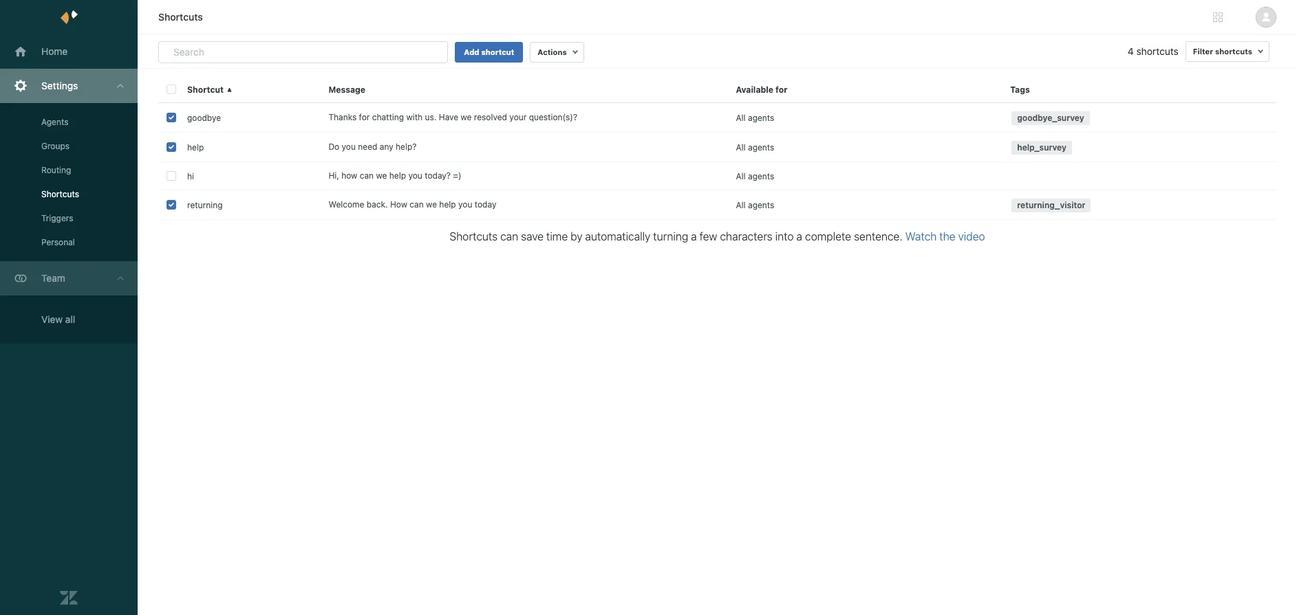 Task type: vqa. For each thing, say whether or not it's contained in the screenshot.


Task type: describe. For each thing, give the bounding box(es) containing it.
2 all from the top
[[736, 142, 746, 152]]

hi, how can we help you today? =)
[[329, 171, 461, 181]]

all
[[65, 314, 75, 326]]

thanks for chatting with us. have we resolved your question(s)?
[[329, 112, 577, 123]]

help_survey
[[1017, 142, 1067, 153]]

3 all agents from the top
[[736, 171, 775, 181]]

back.
[[367, 200, 388, 210]]

view all
[[41, 314, 75, 326]]

home
[[41, 45, 68, 57]]

0 vertical spatial can
[[360, 171, 374, 181]]

welcome back. how can we help you today
[[329, 200, 496, 210]]

all agents for returning_visitor
[[736, 200, 775, 210]]

characters
[[720, 231, 773, 243]]

2 vertical spatial can
[[500, 231, 518, 243]]

automatically
[[585, 231, 651, 243]]

view
[[41, 314, 63, 326]]

4 shortcuts
[[1128, 45, 1179, 57]]

row containing hi, how can we help you today? =)
[[158, 162, 1277, 191]]

all for =)
[[736, 171, 746, 181]]

0 vertical spatial shortcuts
[[158, 11, 203, 23]]

tags column header
[[1002, 76, 1277, 103]]

triggers
[[41, 213, 73, 224]]

how
[[341, 171, 357, 181]]

groups
[[41, 141, 70, 151]]

help?
[[396, 142, 417, 152]]

0 vertical spatial we
[[461, 112, 472, 123]]

chatting
[[372, 112, 404, 123]]

row containing shortcut
[[158, 76, 1277, 103]]

agents for goodbye_survey
[[748, 113, 775, 123]]

1 horizontal spatial we
[[426, 200, 437, 210]]

1 a from the left
[[691, 231, 697, 243]]

row containing welcome back. how can we help you today
[[158, 191, 1277, 220]]

1 vertical spatial you
[[408, 171, 422, 181]]

with
[[406, 112, 423, 123]]

returning_visitor
[[1017, 200, 1086, 211]]

all for resolved
[[736, 113, 746, 123]]

add
[[464, 47, 479, 56]]

all agents for help_survey
[[736, 142, 775, 152]]

today?
[[425, 171, 451, 181]]

personal
[[41, 237, 75, 248]]

tags
[[1010, 84, 1030, 95]]

any
[[380, 142, 393, 152]]

2 horizontal spatial you
[[458, 200, 472, 210]]

have
[[439, 112, 458, 123]]

all agents cell for goodbye_survey
[[728, 103, 1002, 132]]

available for
[[736, 84, 788, 95]]

question(s)?
[[529, 112, 577, 123]]

all agents cell for help_survey
[[728, 133, 1002, 162]]

settings
[[41, 80, 78, 92]]

Search field
[[173, 46, 423, 58]]

actions
[[538, 47, 567, 56]]

returning
[[187, 200, 223, 210]]

message column header
[[320, 76, 728, 103]]

zendesk products image
[[1213, 12, 1223, 22]]

agents for help_survey
[[748, 142, 775, 152]]

available
[[736, 84, 774, 95]]

by
[[571, 231, 583, 243]]

3 agents from the top
[[748, 171, 775, 181]]

filter shortcuts button
[[1186, 41, 1270, 62]]

sentence.
[[854, 231, 903, 243]]

all agents for goodbye_survey
[[736, 113, 775, 123]]



Task type: locate. For each thing, give the bounding box(es) containing it.
0 vertical spatial you
[[342, 142, 356, 152]]

1 vertical spatial shortcuts
[[41, 189, 79, 200]]

0 horizontal spatial help
[[187, 142, 204, 152]]

1 horizontal spatial a
[[797, 231, 802, 243]]

2 a from the left
[[797, 231, 802, 243]]

1 all agents from the top
[[736, 113, 775, 123]]

for inside column header
[[776, 84, 788, 95]]

all
[[736, 113, 746, 123], [736, 142, 746, 152], [736, 171, 746, 181], [736, 200, 746, 210]]

table
[[158, 76, 1287, 616]]

row
[[158, 76, 1277, 103], [158, 103, 1277, 133], [158, 133, 1277, 162], [158, 162, 1277, 191], [158, 191, 1277, 220]]

video
[[958, 231, 985, 243]]

can
[[360, 171, 374, 181], [410, 200, 424, 210], [500, 231, 518, 243]]

you right do
[[342, 142, 356, 152]]

help down =)
[[439, 200, 456, 210]]

help up hi
[[187, 142, 204, 152]]

=)
[[453, 171, 461, 181]]

resolved
[[474, 112, 507, 123]]

shortcuts
[[1137, 45, 1179, 57], [1215, 47, 1253, 56]]

few
[[700, 231, 717, 243]]

1 vertical spatial can
[[410, 200, 424, 210]]

2 vertical spatial you
[[458, 200, 472, 210]]

can right how on the top left
[[360, 171, 374, 181]]

2 row from the top
[[158, 103, 1277, 133]]

we up back.
[[376, 171, 387, 181]]

filter
[[1193, 47, 1213, 56]]

team
[[41, 273, 65, 284]]

3 all agents cell from the top
[[728, 162, 1002, 190]]

you
[[342, 142, 356, 152], [408, 171, 422, 181], [458, 200, 472, 210]]

your
[[510, 112, 527, 123]]

goodbye_survey
[[1017, 113, 1084, 123]]

we
[[461, 112, 472, 123], [376, 171, 387, 181], [426, 200, 437, 210]]

0 horizontal spatial shortcuts
[[41, 189, 79, 200]]

2 horizontal spatial we
[[461, 112, 472, 123]]

4 all agents cell from the top
[[728, 191, 1002, 220]]

shortcuts inside table
[[450, 231, 498, 243]]

1 vertical spatial for
[[359, 112, 370, 123]]

1 row from the top
[[158, 76, 1277, 103]]

for right available
[[776, 84, 788, 95]]

the
[[940, 231, 956, 243]]

3 all from the top
[[736, 171, 746, 181]]

agents
[[41, 117, 68, 127]]

1 vertical spatial we
[[376, 171, 387, 181]]

0 horizontal spatial you
[[342, 142, 356, 152]]

row containing thanks for chatting with us. have we resolved your question(s)?
[[158, 103, 1277, 133]]

shortcut
[[481, 47, 514, 56]]

0 vertical spatial for
[[776, 84, 788, 95]]

row containing do you need any help?
[[158, 133, 1277, 162]]

table containing shortcuts can save time by automatically turning a few characters into a complete sentence.
[[158, 76, 1287, 616]]

2 horizontal spatial can
[[500, 231, 518, 243]]

all agents
[[736, 113, 775, 123], [736, 142, 775, 152], [736, 171, 775, 181], [736, 200, 775, 210]]

welcome
[[329, 200, 364, 210]]

1 horizontal spatial shortcuts
[[1215, 47, 1253, 56]]

hi
[[187, 171, 194, 181]]

all for today
[[736, 200, 746, 210]]

1 horizontal spatial for
[[776, 84, 788, 95]]

watch
[[906, 231, 937, 243]]

shortcuts inside button
[[1215, 47, 1253, 56]]

time
[[546, 231, 568, 243]]

shortcut column header
[[179, 76, 320, 103]]

help up the how
[[389, 171, 406, 181]]

we down today?
[[426, 200, 437, 210]]

for
[[776, 84, 788, 95], [359, 112, 370, 123]]

1 horizontal spatial shortcuts
[[158, 11, 203, 23]]

2 all agents cell from the top
[[728, 133, 1002, 162]]

hi,
[[329, 171, 339, 181]]

we right have
[[461, 112, 472, 123]]

2 agents from the top
[[748, 142, 775, 152]]

routing
[[41, 165, 71, 175]]

how
[[390, 200, 407, 210]]

goodbye
[[187, 113, 221, 123]]

add shortcut button
[[455, 42, 523, 63]]

shortcuts can save time by automatically turning a few characters into a complete sentence. watch the video
[[450, 231, 985, 243]]

4 all from the top
[[736, 200, 746, 210]]

you left today?
[[408, 171, 422, 181]]

all agents cell for returning_visitor
[[728, 191, 1002, 220]]

0 horizontal spatial a
[[691, 231, 697, 243]]

message
[[329, 84, 365, 95]]

a
[[691, 231, 697, 243], [797, 231, 802, 243]]

shortcuts
[[158, 11, 203, 23], [41, 189, 79, 200], [450, 231, 498, 243]]

2 vertical spatial shortcuts
[[450, 231, 498, 243]]

4 agents from the top
[[748, 200, 775, 210]]

1 horizontal spatial you
[[408, 171, 422, 181]]

help
[[187, 142, 204, 152], [389, 171, 406, 181], [439, 200, 456, 210]]

you left today
[[458, 200, 472, 210]]

0 horizontal spatial we
[[376, 171, 387, 181]]

watch the video link
[[906, 231, 985, 243]]

save
[[521, 231, 544, 243]]

add shortcut
[[464, 47, 514, 56]]

for right 'thanks'
[[359, 112, 370, 123]]

today
[[475, 200, 496, 210]]

do you need any help?
[[329, 142, 417, 152]]

1 agents from the top
[[748, 113, 775, 123]]

do
[[329, 142, 339, 152]]

us.
[[425, 112, 437, 123]]

0 horizontal spatial shortcuts
[[1137, 45, 1179, 57]]

2 all agents from the top
[[736, 142, 775, 152]]

2 vertical spatial we
[[426, 200, 437, 210]]

thanks
[[329, 112, 357, 123]]

1 horizontal spatial help
[[389, 171, 406, 181]]

need
[[358, 142, 377, 152]]

2 horizontal spatial shortcuts
[[450, 231, 498, 243]]

1 horizontal spatial can
[[410, 200, 424, 210]]

can right the how
[[410, 200, 424, 210]]

shortcuts right filter
[[1215, 47, 1253, 56]]

1 all agents cell from the top
[[728, 103, 1002, 132]]

0 horizontal spatial for
[[359, 112, 370, 123]]

turning
[[653, 231, 688, 243]]

0 horizontal spatial can
[[360, 171, 374, 181]]

filter shortcuts
[[1193, 47, 1253, 56]]

4 all agents from the top
[[736, 200, 775, 210]]

for for available
[[776, 84, 788, 95]]

1 vertical spatial help
[[389, 171, 406, 181]]

a right into
[[797, 231, 802, 243]]

2 horizontal spatial help
[[439, 200, 456, 210]]

3 row from the top
[[158, 133, 1277, 162]]

shortcuts for 4 shortcuts
[[1137, 45, 1179, 57]]

5 row from the top
[[158, 191, 1277, 220]]

available for column header
[[728, 76, 1002, 103]]

agents for returning_visitor
[[748, 200, 775, 210]]

2 vertical spatial help
[[439, 200, 456, 210]]

a left few
[[691, 231, 697, 243]]

4
[[1128, 45, 1134, 57]]

cell
[[1002, 162, 1277, 190]]

agents
[[748, 113, 775, 123], [748, 142, 775, 152], [748, 171, 775, 181], [748, 200, 775, 210]]

shortcuts for filter shortcuts
[[1215, 47, 1253, 56]]

actions button
[[530, 42, 584, 63]]

4 row from the top
[[158, 162, 1277, 191]]

shortcuts right 4
[[1137, 45, 1179, 57]]

shortcut
[[187, 84, 224, 95]]

for for thanks
[[359, 112, 370, 123]]

0 vertical spatial help
[[187, 142, 204, 152]]

1 all from the top
[[736, 113, 746, 123]]

all agents cell
[[728, 103, 1002, 132], [728, 133, 1002, 162], [728, 162, 1002, 190], [728, 191, 1002, 220]]

complete
[[805, 231, 851, 243]]

into
[[775, 231, 794, 243]]

cell inside table
[[1002, 162, 1277, 190]]

can left save
[[500, 231, 518, 243]]



